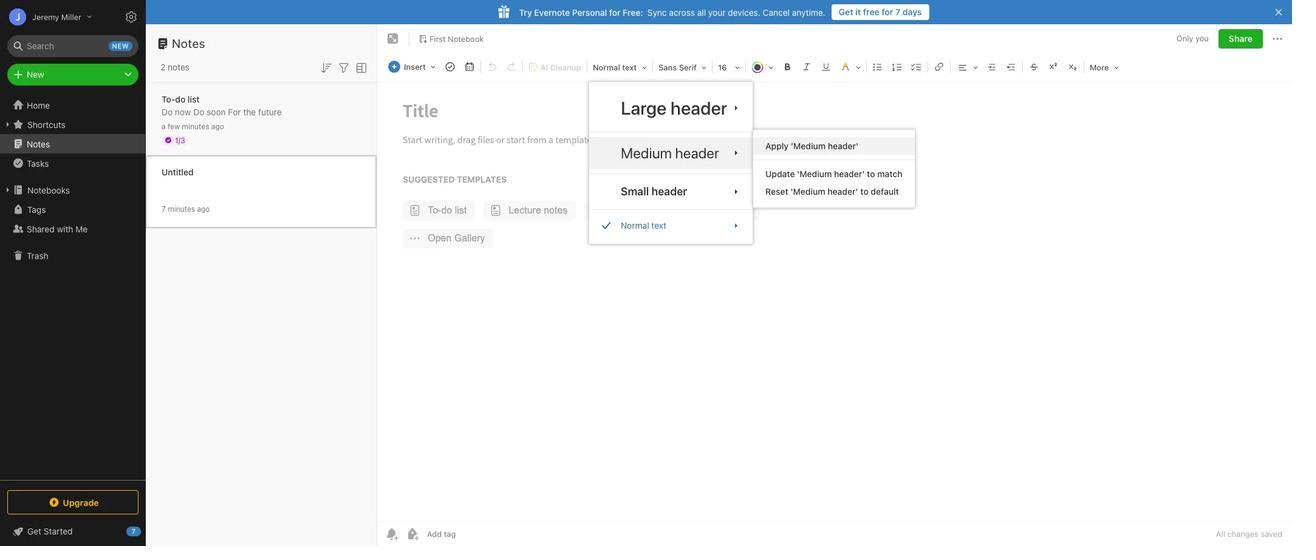 Task type: describe. For each thing, give the bounding box(es) containing it.
tasks
[[27, 158, 49, 169]]

subscript image
[[1065, 58, 1082, 75]]

do now do soon for the future
[[162, 107, 282, 117]]

More actions field
[[1271, 29, 1285, 49]]

few
[[168, 122, 180, 131]]

update
[[766, 169, 795, 179]]

do
[[175, 94, 185, 104]]

apply 'medium header' menu item
[[754, 137, 915, 155]]

apply
[[766, 141, 789, 151]]

trash
[[27, 251, 48, 261]]

sans
[[659, 63, 677, 72]]

More field
[[1086, 58, 1123, 76]]

header' for default
[[828, 187, 858, 197]]

jeremy
[[32, 12, 59, 22]]

notes
[[168, 62, 190, 72]]

first notebook
[[430, 34, 484, 44]]

outdent image
[[1003, 58, 1020, 75]]

bulleted list image
[[870, 58, 887, 75]]

get it free for 7 days button
[[832, 4, 929, 20]]

large header
[[621, 97, 727, 118]]

[object Object] field
[[589, 179, 753, 205]]

serif
[[679, 63, 697, 72]]

try
[[519, 7, 532, 17]]

anytime.
[[792, 7, 826, 17]]

16
[[718, 63, 727, 72]]

a few minutes ago
[[162, 122, 224, 131]]

Font color field
[[747, 58, 778, 76]]

apply 'medium header' link
[[754, 137, 915, 155]]

more actions image
[[1271, 32, 1285, 46]]

to-do list
[[162, 94, 200, 104]]

Highlight field
[[836, 58, 865, 76]]

shared with me link
[[0, 219, 145, 239]]

[object Object] field
[[589, 137, 753, 169]]

7 for 7
[[132, 528, 136, 536]]

1 vertical spatial normal
[[621, 221, 649, 231]]

insert
[[404, 62, 426, 72]]

expand note image
[[386, 32, 400, 46]]

[object Object] field
[[589, 89, 753, 127]]

shortcuts button
[[0, 115, 145, 134]]

home
[[27, 100, 50, 110]]

tags button
[[0, 200, 145, 219]]

header for large header
[[671, 97, 727, 118]]

personal
[[572, 7, 607, 17]]

more
[[1090, 63, 1109, 72]]

large
[[621, 97, 667, 118]]

shared with me
[[27, 224, 88, 234]]

strikethrough image
[[1026, 58, 1043, 75]]

tags
[[27, 204, 46, 215]]

indent image
[[984, 58, 1001, 75]]

click to collapse image
[[141, 524, 150, 539]]

miller
[[61, 12, 81, 22]]

tasks button
[[0, 154, 145, 173]]

calendar event image
[[461, 58, 478, 75]]

small header link
[[589, 179, 753, 205]]

bold image
[[779, 58, 796, 75]]

free:
[[623, 7, 643, 17]]

upgrade
[[63, 498, 99, 508]]

me
[[76, 224, 88, 234]]

header for medium header
[[675, 145, 719, 162]]

saved
[[1261, 530, 1283, 540]]

first notebook button
[[414, 30, 488, 47]]

small header
[[621, 185, 687, 198]]

try evernote personal for free: sync across all your devices. cancel anytime.
[[519, 7, 826, 17]]

match
[[878, 169, 903, 179]]

started
[[44, 527, 73, 537]]

new
[[27, 69, 44, 80]]

notes link
[[0, 134, 145, 154]]

get it free for 7 days
[[839, 7, 922, 17]]

cancel
[[763, 7, 790, 17]]

only you
[[1177, 34, 1209, 43]]

for for 7
[[882, 7, 894, 17]]

note window element
[[377, 24, 1292, 547]]

all
[[1216, 530, 1226, 540]]

devices.
[[728, 7, 761, 17]]

new
[[112, 42, 129, 50]]

settings image
[[124, 10, 139, 24]]

all changes saved
[[1216, 530, 1283, 540]]

soon
[[207, 107, 226, 117]]

with
[[57, 224, 73, 234]]

medium header
[[621, 145, 719, 162]]

[object Object] field
[[589, 215, 753, 237]]

Add tag field
[[426, 529, 517, 540]]

text inside note window element
[[622, 63, 637, 72]]

1 vertical spatial normal text
[[621, 221, 667, 231]]

for
[[228, 107, 241, 117]]

free
[[863, 7, 880, 17]]

checklist image
[[908, 58, 925, 75]]

2
[[160, 62, 165, 72]]

medium
[[621, 145, 672, 162]]

7 minutes ago
[[162, 204, 210, 214]]

text inside dropdown list menu
[[652, 221, 667, 231]]

Alignment field
[[952, 58, 983, 76]]

notebooks
[[27, 185, 70, 195]]

to for default
[[861, 187, 869, 197]]

1/3
[[175, 136, 185, 145]]

Search text field
[[16, 35, 130, 57]]

1 vertical spatial minutes
[[168, 204, 195, 214]]

new search field
[[16, 35, 132, 57]]



Task type: locate. For each thing, give the bounding box(es) containing it.
2 vertical spatial 7
[[132, 528, 136, 536]]

add tag image
[[405, 527, 420, 542]]

notes up "notes"
[[172, 36, 205, 50]]

minutes down untitled
[[168, 204, 195, 214]]

shared
[[27, 224, 55, 234]]

0 vertical spatial header'
[[828, 141, 859, 151]]

0 vertical spatial 7
[[896, 7, 901, 17]]

reset 'medium header' to default link
[[754, 183, 915, 201]]

header inside menu item
[[675, 145, 719, 162]]

header' up reset 'medium header' to default link
[[834, 169, 865, 179]]

normal text inside note window element
[[593, 63, 637, 72]]

upgrade button
[[7, 491, 139, 515]]

header' inside menu item
[[828, 141, 859, 151]]

apply 'medium header'
[[766, 141, 859, 151]]

0 vertical spatial notes
[[172, 36, 205, 50]]

0 horizontal spatial 7
[[132, 528, 136, 536]]

Sort options field
[[319, 60, 334, 75]]

0 vertical spatial normal text
[[593, 63, 637, 72]]

insert link image
[[931, 58, 948, 75]]

normal inside note window element
[[593, 63, 620, 72]]

Add filters field
[[337, 60, 351, 75]]

sans serif
[[659, 63, 697, 72]]

7 inside "help and learning task checklist" field
[[132, 528, 136, 536]]

Help and Learning task checklist field
[[0, 523, 146, 542]]

'medium for reset
[[791, 187, 826, 197]]

1 vertical spatial 'medium
[[797, 169, 832, 179]]

Font size field
[[714, 58, 744, 76]]

evernote
[[534, 7, 570, 17]]

7
[[896, 7, 901, 17], [162, 204, 166, 214], [132, 528, 136, 536]]

1 do from the left
[[162, 107, 173, 117]]

reset
[[766, 187, 789, 197]]

share
[[1229, 33, 1253, 44]]

future
[[258, 107, 282, 117]]

1 vertical spatial text
[[652, 221, 667, 231]]

update 'medium header' to match
[[766, 169, 903, 179]]

Insert field
[[385, 58, 440, 75]]

get for get started
[[27, 527, 41, 537]]

0 horizontal spatial normal
[[593, 63, 620, 72]]

default
[[871, 187, 899, 197]]

medium header link
[[589, 137, 753, 169]]

7 inside button
[[896, 7, 901, 17]]

small
[[621, 185, 649, 198]]

0 horizontal spatial do
[[162, 107, 173, 117]]

do down to-
[[162, 107, 173, 117]]

expand notebooks image
[[3, 185, 13, 195]]

2 notes
[[160, 62, 190, 72]]

7 inside note list element
[[162, 204, 166, 214]]

sync
[[648, 7, 667, 17]]

to for match
[[867, 169, 875, 179]]

1 horizontal spatial normal
[[621, 221, 649, 231]]

1 horizontal spatial for
[[882, 7, 894, 17]]

the
[[243, 107, 256, 117]]

1 vertical spatial to
[[861, 187, 869, 197]]

header' down the update 'medium header' to match link at the right of the page
[[828, 187, 858, 197]]

numbered list image
[[889, 58, 906, 75]]

View options field
[[351, 60, 369, 75]]

0 horizontal spatial ago
[[197, 204, 210, 214]]

1 vertical spatial header'
[[834, 169, 865, 179]]

2 vertical spatial 'medium
[[791, 187, 826, 197]]

you
[[1196, 34, 1209, 43]]

add a reminder image
[[385, 527, 399, 542]]

notebook
[[448, 34, 484, 44]]

header
[[671, 97, 727, 118], [675, 145, 719, 162], [652, 185, 687, 198]]

new button
[[7, 64, 139, 86]]

to left the match
[[867, 169, 875, 179]]

for right free
[[882, 7, 894, 17]]

tree
[[0, 95, 146, 480]]

1 horizontal spatial notes
[[172, 36, 205, 50]]

header for small header
[[652, 185, 687, 198]]

to inside reset 'medium header' to default link
[[861, 187, 869, 197]]

7 down untitled
[[162, 204, 166, 214]]

dropdown list menu containing apply 'medium header'
[[754, 137, 915, 201]]

minutes down now
[[182, 122, 209, 131]]

0 vertical spatial get
[[839, 7, 853, 17]]

0 vertical spatial 'medium
[[791, 141, 826, 151]]

home link
[[0, 95, 146, 115]]

0 horizontal spatial dropdown list menu
[[589, 89, 753, 237]]

to-
[[162, 94, 175, 104]]

header inside [object object] field
[[652, 185, 687, 198]]

dropdown list menu containing large header
[[589, 89, 753, 237]]

'medium for apply
[[791, 141, 826, 151]]

2 vertical spatial header
[[652, 185, 687, 198]]

1 for from the left
[[882, 7, 894, 17]]

7 left days
[[896, 7, 901, 17]]

0 vertical spatial to
[[867, 169, 875, 179]]

add filters image
[[337, 61, 351, 75]]

now
[[175, 107, 191, 117]]

notes inside 'link'
[[27, 139, 50, 149]]

Heading level field
[[589, 58, 651, 76]]

1 vertical spatial notes
[[27, 139, 50, 149]]

Font family field
[[654, 58, 711, 76]]

get for get it free for 7 days
[[839, 7, 853, 17]]

get left "it"
[[839, 7, 853, 17]]

0 vertical spatial ago
[[211, 122, 224, 131]]

to left default
[[861, 187, 869, 197]]

large header link
[[589, 89, 753, 127]]

changes
[[1228, 530, 1259, 540]]

tree containing home
[[0, 95, 146, 480]]

all
[[697, 7, 706, 17]]

get inside "help and learning task checklist" field
[[27, 527, 41, 537]]

2 for from the left
[[609, 7, 621, 17]]

for
[[882, 7, 894, 17], [609, 7, 621, 17]]

to inside the update 'medium header' to match link
[[867, 169, 875, 179]]

text down small header
[[652, 221, 667, 231]]

header'
[[828, 141, 859, 151], [834, 169, 865, 179], [828, 187, 858, 197]]

1 vertical spatial get
[[27, 527, 41, 537]]

0 vertical spatial header
[[671, 97, 727, 118]]

Account field
[[0, 5, 92, 29]]

untitled
[[162, 167, 194, 177]]

1 vertical spatial 7
[[162, 204, 166, 214]]

2 vertical spatial header'
[[828, 187, 858, 197]]

1 horizontal spatial ago
[[211, 122, 224, 131]]

note list element
[[146, 24, 377, 547]]

italic image
[[798, 58, 815, 75]]

header down serif
[[671, 97, 727, 118]]

a
[[162, 122, 166, 131]]

your
[[708, 7, 726, 17]]

underline image
[[818, 58, 835, 75]]

get
[[839, 7, 853, 17], [27, 527, 41, 537]]

'medium right apply
[[791, 141, 826, 151]]

get started
[[27, 527, 73, 537]]

0 horizontal spatial for
[[609, 7, 621, 17]]

normal down small
[[621, 221, 649, 231]]

get left started
[[27, 527, 41, 537]]

1 vertical spatial header
[[675, 145, 719, 162]]

notes inside note list element
[[172, 36, 205, 50]]

header up [object object] field
[[675, 145, 719, 162]]

get inside button
[[839, 7, 853, 17]]

'medium up reset 'medium header' to default
[[797, 169, 832, 179]]

'medium right reset
[[791, 187, 826, 197]]

7 for 7 minutes ago
[[162, 204, 166, 214]]

2 horizontal spatial 7
[[896, 7, 901, 17]]

it
[[856, 7, 861, 17]]

0 horizontal spatial get
[[27, 527, 41, 537]]

0 horizontal spatial notes
[[27, 139, 50, 149]]

1 vertical spatial ago
[[197, 204, 210, 214]]

1 horizontal spatial 7
[[162, 204, 166, 214]]

1 horizontal spatial get
[[839, 7, 853, 17]]

for for free:
[[609, 7, 621, 17]]

only
[[1177, 34, 1194, 43]]

list
[[188, 94, 200, 104]]

days
[[903, 7, 922, 17]]

normal text link
[[589, 215, 753, 237]]

'medium
[[791, 141, 826, 151], [797, 169, 832, 179], [791, 187, 826, 197]]

notes
[[172, 36, 205, 50], [27, 139, 50, 149]]

1 horizontal spatial text
[[652, 221, 667, 231]]

normal text up large
[[593, 63, 637, 72]]

normal down personal
[[593, 63, 620, 72]]

0 vertical spatial minutes
[[182, 122, 209, 131]]

for inside button
[[882, 7, 894, 17]]

text left sans
[[622, 63, 637, 72]]

1 horizontal spatial dropdown list menu
[[754, 137, 915, 201]]

across
[[669, 7, 695, 17]]

normal
[[593, 63, 620, 72], [621, 221, 649, 231]]

7 left 'click to collapse' icon
[[132, 528, 136, 536]]

Note Editor text field
[[377, 83, 1292, 522]]

superscript image
[[1045, 58, 1062, 75]]

trash link
[[0, 246, 145, 266]]

header' up the update 'medium header' to match link at the right of the page
[[828, 141, 859, 151]]

'medium inside menu item
[[791, 141, 826, 151]]

first
[[430, 34, 446, 44]]

share button
[[1219, 29, 1263, 49]]

notes up tasks
[[27, 139, 50, 149]]

0 vertical spatial text
[[622, 63, 637, 72]]

0 horizontal spatial text
[[622, 63, 637, 72]]

'medium for update
[[797, 169, 832, 179]]

medium header menu item
[[589, 137, 753, 169]]

0 vertical spatial normal
[[593, 63, 620, 72]]

reset 'medium header' to default
[[766, 187, 899, 197]]

ago
[[211, 122, 224, 131], [197, 204, 210, 214]]

do down list
[[193, 107, 204, 117]]

text
[[622, 63, 637, 72], [652, 221, 667, 231]]

dropdown list menu
[[589, 89, 753, 237], [754, 137, 915, 201]]

header up normal text field
[[652, 185, 687, 198]]

normal text down small
[[621, 221, 667, 231]]

update 'medium header' to match link
[[754, 165, 915, 183]]

notebooks link
[[0, 180, 145, 200]]

for left free:
[[609, 7, 621, 17]]

2 do from the left
[[193, 107, 204, 117]]

1 horizontal spatial do
[[193, 107, 204, 117]]

header' for match
[[834, 169, 865, 179]]

jeremy miller
[[32, 12, 81, 22]]

normal text
[[593, 63, 637, 72], [621, 221, 667, 231]]

task image
[[442, 58, 459, 75]]

minutes
[[182, 122, 209, 131], [168, 204, 195, 214]]



Task type: vqa. For each thing, say whether or not it's contained in the screenshot.
For
yes



